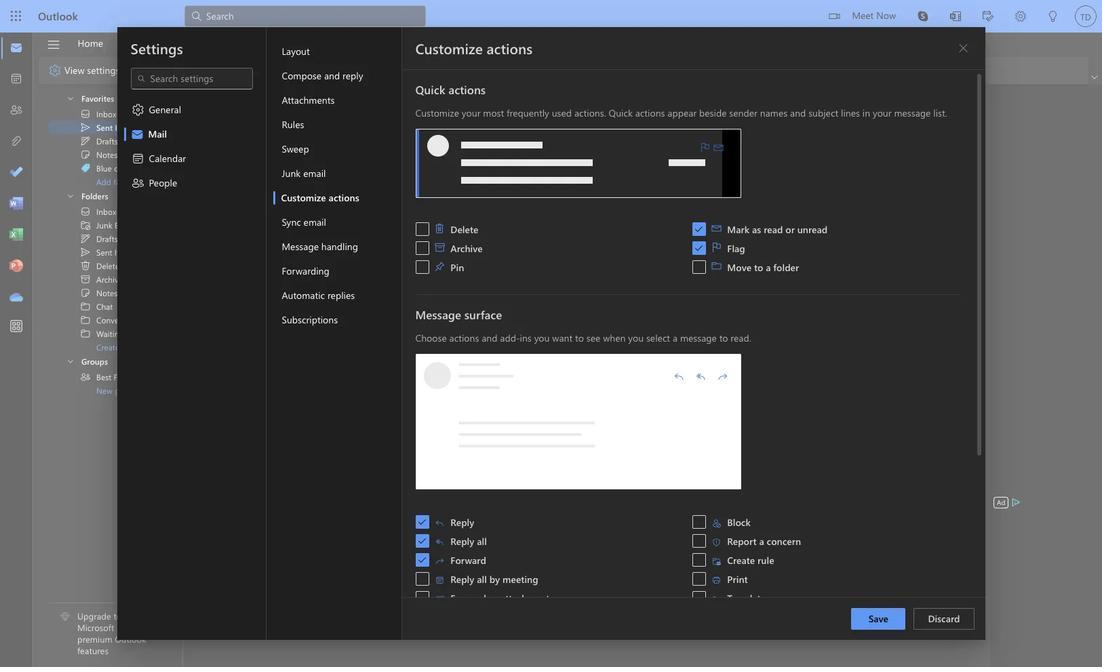 Task type: vqa. For each thing, say whether or not it's contained in the screenshot.


Task type: describe. For each thing, give the bounding box(es) containing it.
no down re: fw: no
[[467, 156, 478, 167]]


[[80, 261, 91, 271]]

tree item containing 
[[49, 371, 170, 384]]

 for  calendar
[[131, 152, 145, 166]]

you have to see this email...
[[486, 156, 584, 167]]

upgrade
[[77, 611, 111, 623]]

actions left the appear
[[636, 107, 665, 119]]

message list no items selected list box
[[185, 134, 977, 323]]

am
[[829, 259, 840, 269]]

replies
[[328, 289, 355, 302]]

pin
[[451, 261, 464, 274]]

0 vertical spatial email...
[[560, 156, 584, 167]]

groups tree item
[[49, 354, 170, 371]]

email for junk email
[[303, 167, 326, 180]]

items inside tree item
[[115, 122, 135, 133]]

2 you from the left
[[629, 332, 644, 345]]

re: for re: fw: no
[[453, 139, 464, 150]]

0 vertical spatial fw:
[[466, 139, 478, 150]]


[[435, 595, 445, 605]]

microsoft
[[77, 623, 114, 634]]

 for 
[[428, 224, 438, 235]]

1 horizontal spatial your
[[533, 517, 552, 530]]

 for reply
[[418, 518, 427, 527]]

email for sync email
[[304, 216, 326, 229]]

3 tree item from the top
[[49, 134, 170, 148]]

0 horizontal spatial quick
[[416, 82, 446, 97]]

chat inside  groups  best friends chat
[[142, 372, 158, 383]]

 for  inbox  junk email  drafts  sent items  deleted items  archive  notes  chat  conversation history  waiting4reply
[[80, 206, 91, 217]]

all for reply all by meeting
[[477, 573, 487, 586]]

1 vertical spatial fw:
[[453, 156, 465, 167]]

thanks,
[[543, 224, 570, 235]]

 button for folders
[[54, 188, 80, 203]]

onedrive image
[[10, 291, 23, 305]]

want
[[553, 332, 573, 345]]

delete
[[451, 223, 479, 236]]

wed 1:12 pm
[[792, 225, 836, 235]]

inbox for  inbox  junk email  drafts  sent items  deleted items  archive  notes  chat  conversation history  waiting4reply
[[96, 206, 116, 217]]

camera
[[584, 517, 615, 530]]

1 vertical spatial email...
[[569, 173, 594, 184]]

by
[[490, 573, 500, 586]]

 folders
[[67, 190, 108, 201]]

0 vertical spatial customize
[[416, 39, 483, 58]]

the
[[458, 517, 472, 530]]

add-
[[500, 332, 520, 345]]

add favorite tree item
[[49, 175, 170, 189]]

 button
[[925, 94, 969, 111]]

set your advertising preferences image
[[1011, 497, 1022, 508]]

now
[[877, 9, 897, 22]]

 for reply all
[[418, 537, 427, 546]]

folder inside customize actions tab panel
[[774, 261, 800, 274]]

meet now
[[853, 9, 897, 22]]

 view settings
[[48, 64, 120, 77]]

junk email button
[[273, 162, 401, 186]]

compose
[[282, 69, 322, 82]]

4 tree item from the top
[[49, 148, 170, 162]]

to right move
[[755, 261, 764, 274]]

 for folders
[[67, 192, 75, 200]]

wed for no
[[792, 225, 807, 235]]

settings
[[87, 64, 120, 77]]

subject button
[[450, 115, 776, 136]]

 pin
[[435, 261, 464, 274]]

0 horizontal spatial your
[[462, 107, 481, 119]]

 inside  inbox  junk email  drafts  sent items  deleted items  archive  notes  chat  conversation history  waiting4reply
[[80, 288, 91, 299]]

 for create
[[712, 557, 722, 567]]

kendall let's have a jam sesh
[[453, 190, 558, 201]]

 inside tree item
[[80, 149, 91, 160]]

 reply
[[435, 516, 475, 529]]

sent inside tree item
[[96, 122, 113, 133]]

concern
[[767, 535, 802, 548]]


[[712, 519, 722, 529]]

forwarding button
[[273, 259, 401, 284]]

junk inside 'button'
[[282, 167, 301, 180]]

layout group
[[219, 57, 352, 81]]

to inside message list no items selected list box
[[521, 156, 528, 167]]

actions.
[[575, 107, 607, 119]]

15 tree item from the top
[[49, 327, 170, 341]]

customize actions tab panel
[[402, 27, 986, 668]]

choose actions and add-ins you want to see when you select a message to read.
[[416, 332, 752, 345]]

 button inside groups tree item
[[54, 354, 80, 369]]

2  from the top
[[80, 315, 91, 326]]

 for mark as read or unread
[[695, 225, 704, 234]]

2 tree item from the top
[[49, 121, 170, 134]]

 favorites
[[67, 93, 114, 103]]


[[712, 576, 722, 586]]

sunnyupside33@gmail.com
[[216, 156, 315, 167]]

 inside  inbox  junk email  drafts  sent items  deleted items  archive  notes  chat  conversation history  waiting4reply
[[80, 233, 91, 244]]

tell me about it.
[[499, 139, 556, 150]]

no up you
[[480, 139, 491, 150]]

3  from the top
[[80, 328, 91, 339]]

friends
[[114, 372, 140, 383]]

sent inside  inbox  junk email  drafts  sent items  deleted items  archive  notes  chat  conversation history  waiting4reply
[[96, 247, 112, 258]]

no
[[511, 224, 521, 235]]

1 you from the left
[[535, 332, 550, 345]]

personal
[[467, 241, 498, 252]]

inbox for  inbox
[[96, 109, 116, 119]]

waiting4reply
[[96, 328, 148, 339]]

with for 365
[[133, 623, 150, 634]]

2 vertical spatial and
[[482, 332, 498, 345]]

0 vertical spatial have
[[502, 156, 519, 167]]

1:12
[[809, 225, 823, 235]]

premium
[[77, 634, 112, 646]]

6
[[153, 136, 157, 147]]

excel image
[[10, 229, 23, 242]]

1 horizontal spatial quick
[[609, 107, 633, 119]]

calendar
[[149, 152, 186, 165]]

 archive
[[435, 242, 483, 255]]

save
[[869, 613, 889, 626]]


[[435, 224, 445, 233]]

 button for favorites
[[54, 90, 80, 106]]


[[131, 128, 144, 141]]

up
[[524, 258, 534, 269]]


[[830, 11, 840, 22]]


[[959, 43, 969, 54]]

deleted
[[96, 261, 124, 271]]


[[712, 538, 722, 548]]

rubyanndersson@gmail.com for re: no
[[216, 173, 319, 184]]

tree item containing 
[[49, 219, 170, 232]]

 button
[[40, 33, 67, 56]]

actions down message surface
[[450, 332, 479, 345]]

 inside  groups  best friends chat
[[80, 372, 91, 383]]

ruby! sorry about that email...
[[485, 173, 594, 184]]

discard
[[929, 613, 961, 626]]

handling
[[322, 240, 358, 253]]

application containing settings
[[0, 0, 1103, 668]]

to right camera
[[617, 517, 626, 530]]

sync email
[[282, 216, 326, 229]]

compose and reply
[[282, 69, 363, 82]]

people
[[149, 176, 177, 189]]

automatic replies
[[282, 289, 355, 302]]

or
[[786, 223, 795, 236]]

mark
[[728, 223, 750, 236]]

meeting
[[503, 573, 539, 586]]

my personal art
[[453, 241, 510, 252]]

 inside tree item
[[80, 122, 91, 133]]

mobile
[[709, 517, 738, 530]]

no up kendall
[[466, 173, 477, 184]]

sweep
[[282, 143, 309, 155]]

favorites
[[81, 93, 114, 103]]

create inside customize actions tab panel
[[728, 554, 756, 567]]

customize your most frequently used actions. quick actions appear beside sender names and subject lines in your message list.
[[416, 107, 948, 119]]

select a message image
[[194, 156, 205, 167]]

2 horizontal spatial and
[[791, 107, 806, 119]]

general
[[149, 103, 181, 116]]

actions up most on the top
[[449, 82, 486, 97]]

settings heading
[[131, 39, 183, 58]]

customize actions button
[[273, 186, 401, 210]]

with for code
[[513, 517, 531, 530]]

drafts inside tree item
[[96, 136, 118, 147]]

and inside compose and reply button
[[324, 69, 340, 82]]

to right want at the right of the page
[[576, 332, 584, 345]]

 for  inbox
[[80, 109, 91, 119]]

reply for reply all
[[451, 535, 475, 548]]

ruby
[[523, 224, 541, 235]]

 print
[[712, 573, 748, 586]]


[[46, 38, 61, 52]]

 mark as read or unread
[[712, 223, 828, 236]]

about for me
[[526, 139, 548, 150]]

drafts inside  inbox  junk email  drafts  sent items  deleted items  archive  notes  chat  conversation history  waiting4reply
[[96, 233, 118, 244]]



Task type: locate. For each thing, give the bounding box(es) containing it.
 inside tree item
[[80, 109, 91, 119]]

re: for re: no
[[453, 173, 464, 184]]

pm
[[825, 225, 836, 235]]

2 inbox from the top
[[96, 206, 116, 217]]

dialog
[[0, 0, 1103, 668]]

with right 365
[[133, 623, 150, 634]]

to do image
[[10, 166, 23, 180]]

1 vertical spatial items
[[115, 247, 134, 258]]

0 vertical spatial 
[[80, 149, 91, 160]]

 for forward
[[418, 556, 427, 565]]

document
[[0, 0, 1103, 668]]

see inside customize actions tab panel
[[587, 332, 601, 345]]

1 vertical spatial chat
[[142, 372, 158, 383]]

used
[[552, 107, 572, 119]]

 button inside folders tree item
[[54, 188, 80, 203]]

document containing settings
[[0, 0, 1103, 668]]

more apps image
[[10, 320, 23, 334]]

Search settings search field
[[146, 72, 239, 86]]

tree item containing 
[[49, 273, 170, 286]]

6 tree item from the top
[[49, 205, 170, 219]]

1  from the top
[[712, 243, 722, 252]]

0 vertical spatial create
[[96, 342, 120, 353]]

2 rubyanndersson@gmail.com from the top
[[216, 224, 319, 235]]

message inside customize actions tab panel
[[416, 307, 462, 322]]

0 horizontal spatial message
[[681, 332, 717, 345]]

flag
[[728, 242, 746, 255]]

customize down junk email
[[281, 191, 326, 204]]

0 horizontal spatial view
[[64, 64, 85, 77]]

2  from the top
[[80, 247, 91, 258]]

0 vertical spatial notes
[[96, 149, 118, 160]]

wed 11:26 am
[[792, 259, 840, 269]]

dialog containing settings
[[0, 0, 1103, 668]]

1 horizontal spatial fw:
[[466, 139, 478, 150]]

attachments
[[282, 94, 335, 107]]

to left read.
[[720, 332, 729, 345]]

tree
[[49, 86, 170, 189], [49, 205, 172, 354]]

16 tree item from the top
[[49, 371, 170, 384]]

2 wed from the top
[[792, 259, 807, 269]]

1 vertical spatial 
[[80, 233, 91, 244]]

 up 
[[712, 243, 722, 252]]

1 rubyanndersson@gmail.com from the top
[[216, 173, 319, 184]]

 down the category
[[131, 176, 145, 190]]

1  button from the top
[[54, 90, 80, 106]]

0 horizontal spatial message
[[282, 240, 319, 253]]

reply
[[343, 69, 363, 82]]

0 vertical spatial archive
[[451, 242, 483, 255]]

folder left 11:26
[[774, 261, 800, 274]]

7 tree item from the top
[[49, 219, 170, 232]]

see inside message list no items selected list box
[[530, 156, 542, 167]]

lines
[[842, 107, 861, 119]]

wed for halloween coming up
[[792, 259, 807, 269]]

notes down deleted
[[96, 288, 118, 299]]

 calendar
[[131, 152, 186, 166]]

1 horizontal spatial message
[[416, 307, 462, 322]]

0 vertical spatial tree
[[49, 86, 170, 189]]

new group
[[96, 385, 137, 396]]

1 horizontal spatial see
[[587, 332, 601, 345]]

 up 
[[435, 519, 445, 529]]

have right "let's"
[[500, 190, 517, 201]]

 button
[[268, 92, 289, 114]]

drafts down email on the top
[[96, 233, 118, 244]]

1 tree item from the top
[[49, 107, 170, 121]]

message up the choose
[[416, 307, 462, 322]]

 for flag
[[712, 243, 722, 252]]

to down "tell me about it."
[[521, 156, 528, 167]]

archive
[[451, 242, 483, 255], [96, 274, 123, 285]]

customize actions up quick actions
[[416, 39, 533, 58]]

1 horizontal spatial with
[[513, 517, 531, 530]]

email
[[303, 167, 326, 180], [304, 216, 326, 229]]

no up my personal art
[[472, 224, 483, 235]]

0 vertical spatial drafts
[[96, 136, 118, 147]]

no up my
[[453, 224, 464, 235]]

2  from the top
[[80, 288, 91, 299]]

0 vertical spatial 
[[67, 94, 75, 102]]

 for  reply all by meeting
[[435, 576, 445, 586]]

0 vertical spatial junk
[[282, 167, 301, 180]]

inbox
[[96, 109, 116, 119], [96, 206, 116, 217]]

art
[[500, 241, 510, 252]]

and right names
[[791, 107, 806, 119]]

quick right "actions."
[[609, 107, 633, 119]]

notes up blue
[[96, 149, 118, 160]]

 down 
[[80, 233, 91, 244]]

 inbox
[[80, 109, 116, 119]]

drafts down  sent items
[[96, 136, 118, 147]]

2 drafts from the top
[[96, 233, 118, 244]]

rules
[[282, 118, 304, 131]]

wed left 11:26
[[792, 259, 807, 269]]

all down qr at the bottom of page
[[477, 535, 487, 548]]

quick actions
[[416, 82, 486, 97]]

message handling
[[282, 240, 358, 253]]

forwarding
[[282, 265, 330, 278]]

2 notes from the top
[[96, 288, 118, 299]]

powerpoint image
[[10, 260, 23, 274]]

groups
[[81, 356, 108, 367]]

2 vertical spatial rubyanndersson@gmail.com
[[216, 241, 319, 252]]

most
[[483, 107, 504, 119]]

0 vertical spatial inbox
[[96, 109, 116, 119]]

 inside  reply all by meeting
[[435, 576, 445, 586]]

outlook inside 'upgrade to microsoft 365 with premium outlook features'
[[115, 634, 146, 646]]

inbox inside tree item
[[96, 109, 116, 119]]

message
[[895, 107, 931, 119], [681, 332, 717, 345]]

favorites tree item
[[49, 90, 170, 107]]

actions down the junk email 'button' at top left
[[329, 191, 360, 204]]

 left groups
[[67, 358, 75, 366]]

test
[[572, 224, 586, 235]]

premium features image
[[60, 613, 70, 623]]

actions down outlook banner
[[487, 39, 533, 58]]

rules button
[[273, 113, 401, 137]]

0 vertical spatial 
[[80, 122, 91, 133]]

archive inside  inbox  junk email  drafts  sent items  deleted items  archive  notes  chat  conversation history  waiting4reply
[[96, 274, 123, 285]]

 left 
[[418, 556, 427, 565]]

block
[[728, 516, 751, 529]]

view up 
[[124, 36, 145, 49]]

folder inside tree item
[[139, 342, 160, 353]]

1 vertical spatial message
[[416, 307, 462, 322]]

0 vertical spatial email
[[303, 167, 326, 180]]

a right select
[[673, 332, 678, 345]]

0 vertical spatial with
[[513, 517, 531, 530]]

0 horizontal spatial junk
[[96, 220, 113, 231]]

2  button from the top
[[54, 188, 80, 203]]

 down the ''
[[712, 557, 722, 567]]

1 drafts from the top
[[96, 136, 118, 147]]

email inside 'button'
[[303, 167, 326, 180]]

1 vertical spatial re:
[[453, 173, 464, 184]]

 inside  folders
[[67, 192, 75, 200]]

files image
[[10, 135, 23, 149]]

1 vertical spatial see
[[587, 332, 601, 345]]

1 all from the top
[[477, 535, 487, 548]]

read.
[[731, 332, 752, 345]]

rubyanndersson@gmail.com
[[216, 173, 319, 184], [216, 224, 319, 235], [216, 241, 319, 252]]

new
[[122, 342, 136, 353]]

settings tab list
[[117, 27, 266, 641]]

1 wed from the top
[[792, 225, 807, 235]]

 left 3
[[131, 152, 145, 166]]

1 vertical spatial notes
[[96, 288, 118, 299]]

1 horizontal spatial archive
[[451, 242, 483, 255]]

me
[[513, 139, 524, 150]]

re: up fw: no
[[453, 139, 464, 150]]

 button left favorites
[[54, 90, 80, 106]]

0 horizontal spatial and
[[324, 69, 340, 82]]

message list section
[[185, 87, 977, 323]]

1 horizontal spatial 
[[131, 176, 145, 190]]

archive inside customize actions tab panel
[[451, 242, 483, 255]]

notes inside tree item
[[96, 149, 118, 160]]

2 all from the top
[[477, 573, 487, 586]]

 button left groups
[[54, 354, 80, 369]]

0 vertical spatial message
[[895, 107, 931, 119]]

best
[[96, 372, 112, 383]]

3 rubyanndersson@gmail.com from the top
[[216, 241, 319, 252]]

0 vertical spatial  button
[[54, 90, 80, 106]]

tree item
[[49, 107, 170, 121], [49, 121, 170, 134], [49, 134, 170, 148], [49, 148, 170, 162], [49, 162, 170, 175], [49, 205, 170, 219], [49, 219, 170, 232], [49, 232, 170, 246], [49, 246, 170, 259], [49, 259, 170, 273], [49, 273, 170, 286], [49, 286, 170, 300], [49, 300, 170, 314], [49, 314, 172, 327], [49, 327, 170, 341], [49, 371, 170, 384]]

2 tree from the top
[[49, 205, 172, 354]]

chat inside  inbox  junk email  drafts  sent items  deleted items  archive  notes  chat  conversation history  waiting4reply
[[96, 301, 113, 312]]

message right select
[[681, 332, 717, 345]]

names
[[761, 107, 788, 119]]

Select a message checkbox
[[186, 152, 216, 171]]

 inside  reply
[[435, 519, 445, 529]]

jam
[[526, 190, 540, 201]]


[[48, 64, 62, 77], [131, 103, 145, 117]]

 button left folders
[[54, 188, 80, 203]]

 delete
[[435, 223, 479, 236]]

2 re: from the top
[[453, 173, 464, 184]]

 notes
[[80, 149, 118, 160]]

 inside  view settings
[[48, 64, 62, 77]]

 for  reply
[[435, 519, 445, 529]]

 for 
[[131, 103, 145, 117]]


[[435, 538, 445, 548]]

re: down fw: no
[[453, 173, 464, 184]]

 down 
[[80, 288, 91, 299]]

kendallparks02@gmail.com
[[216, 190, 314, 201]]

with inside 'upgrade to microsoft 365 with premium outlook features'
[[133, 623, 150, 634]]

 inside  inbox  junk email  drafts  sent items  deleted items  archive  notes  chat  conversation history  waiting4reply
[[80, 206, 91, 217]]

1 vertical spatial 
[[80, 206, 91, 217]]

1 vertical spatial 
[[67, 192, 75, 200]]

2 vertical spatial outlook
[[115, 634, 146, 646]]

0 vertical spatial outlook
[[38, 9, 78, 23]]

outlook up the  button
[[38, 9, 78, 23]]

phone
[[555, 517, 582, 530]]

actions inside "button"
[[329, 191, 360, 204]]

your right in
[[873, 107, 892, 119]]

9 tree item from the top
[[49, 246, 170, 259]]

0 vertical spatial reply
[[451, 516, 475, 529]]

 inside  inbox  junk email  drafts  sent items  deleted items  archive  notes  chat  conversation history  waiting4reply
[[80, 247, 91, 258]]

1 vertical spatial 
[[80, 315, 91, 326]]

0 vertical spatial 
[[48, 64, 62, 77]]

3  button from the top
[[54, 354, 80, 369]]

junk right 
[[96, 220, 113, 231]]

5 tree item from the top
[[49, 162, 170, 175]]

view inside  view settings
[[64, 64, 85, 77]]

customize up quick actions
[[416, 39, 483, 58]]

subject
[[809, 107, 839, 119]]

1 vertical spatial 
[[435, 576, 445, 586]]

home button
[[68, 33, 113, 54]]

you right when
[[629, 332, 644, 345]]

14 tree item from the top
[[49, 314, 172, 327]]

reply up  reply all
[[451, 516, 475, 529]]

create up groups tree item
[[96, 342, 120, 353]]

2 horizontal spatial your
[[873, 107, 892, 119]]

this
[[545, 156, 557, 167]]


[[80, 149, 91, 160], [80, 288, 91, 299]]

re: fw: no
[[453, 139, 491, 150]]

compose and reply button
[[273, 64, 401, 88]]

12 tree item from the top
[[49, 286, 170, 300]]

message for message surface
[[416, 307, 462, 322]]

rubyanndersson@gmail.com for no
[[216, 224, 319, 235]]

view
[[124, 36, 145, 49], [64, 64, 85, 77]]

0 horizontal spatial create
[[96, 342, 120, 353]]

2  from the top
[[80, 206, 91, 217]]

tab list containing home
[[67, 33, 195, 54]]

add
[[96, 176, 111, 187]]

outlook inside banner
[[38, 9, 78, 23]]

1 vertical spatial outlook
[[673, 517, 707, 530]]

1 vertical spatial about
[[529, 173, 550, 184]]

email... up that
[[560, 156, 584, 167]]

 inside message list no items selected list box
[[428, 224, 438, 235]]

wed left "1:12"
[[792, 225, 807, 235]]

1 horizontal spatial create
[[728, 554, 756, 567]]

customize actions up sync email
[[281, 191, 360, 204]]

people image
[[10, 104, 23, 117]]

2 email from the top
[[304, 216, 326, 229]]

customize inside "button"
[[281, 191, 326, 204]]

1 vertical spatial 
[[80, 247, 91, 258]]

chat up conversation
[[96, 301, 113, 312]]

rule
[[758, 554, 775, 567]]

tree containing 
[[49, 205, 172, 354]]

365
[[117, 623, 131, 634]]

 up 
[[80, 149, 91, 160]]

reply down  forward
[[451, 573, 475, 586]]

view inside view "button"
[[124, 36, 145, 49]]

1 horizontal spatial you
[[629, 332, 644, 345]]

read
[[764, 223, 783, 236]]

folders
[[81, 190, 108, 201]]

11 tree item from the top
[[49, 273, 170, 286]]

1 tree from the top
[[49, 86, 170, 189]]

 down the  favorites
[[80, 109, 91, 119]]

1 vertical spatial 
[[80, 372, 91, 383]]

 for favorites
[[67, 94, 75, 102]]

 down  inbox
[[80, 122, 91, 133]]

tree item containing 
[[49, 162, 170, 175]]

 inside settings tab list
[[131, 152, 145, 166]]

tree containing favorites
[[49, 86, 170, 189]]

 up create new folder tree item
[[80, 328, 91, 339]]

0 vertical spatial message
[[282, 240, 319, 253]]

email... right that
[[569, 173, 594, 184]]

 inside settings tab list
[[131, 103, 145, 117]]

1 vertical spatial rubyanndersson@gmail.com
[[216, 224, 319, 235]]

0 vertical spatial chat
[[96, 301, 113, 312]]

1 reply from the top
[[451, 516, 475, 529]]

a up rule
[[760, 535, 765, 548]]

 left  flag
[[695, 244, 704, 253]]

3  from the top
[[67, 358, 75, 366]]

 up 
[[428, 224, 438, 235]]

 up  on the left top
[[80, 247, 91, 258]]

2 vertical spatial customize
[[281, 191, 326, 204]]

mail image
[[10, 41, 23, 55]]

0 vertical spatial view
[[124, 36, 145, 49]]

customize actions inside tab panel
[[416, 39, 533, 58]]

view left settings at the left of page
[[64, 64, 85, 77]]

0 horizontal spatial 
[[131, 152, 145, 166]]

 left '1'
[[131, 103, 145, 117]]

outlook left 
[[673, 517, 707, 530]]

a right move
[[766, 261, 771, 274]]

1  from the top
[[80, 109, 91, 119]]

all
[[477, 535, 487, 548], [477, 573, 487, 586]]

1 vertical spatial customize actions
[[281, 191, 360, 204]]

 inside  groups  best friends chat
[[67, 358, 75, 366]]

create inside tree item
[[96, 342, 120, 353]]

folders tree item
[[49, 188, 170, 205]]

all for reply all
[[477, 535, 487, 548]]

category
[[114, 163, 146, 174]]


[[712, 224, 722, 233]]

sync email button
[[273, 210, 401, 235]]

0 vertical spatial re:
[[453, 139, 464, 150]]

help button
[[155, 33, 195, 54]]

1 vertical spatial and
[[791, 107, 806, 119]]

13 tree item from the top
[[49, 300, 170, 314]]

1 vertical spatial 
[[712, 557, 722, 567]]

1 horizontal spatial outlook
[[115, 634, 146, 646]]


[[67, 94, 75, 102], [67, 192, 75, 200], [67, 358, 75, 366]]

1 horizontal spatial and
[[482, 332, 498, 345]]

scan
[[436, 517, 456, 530]]

customize actions heading
[[416, 39, 533, 58]]

1  from the top
[[80, 149, 91, 160]]

new group tree item
[[49, 384, 170, 398]]

2 sent from the top
[[96, 247, 112, 258]]


[[712, 243, 722, 252], [712, 557, 722, 567]]

0 vertical spatial 
[[712, 243, 722, 252]]

email inside button
[[304, 216, 326, 229]]

junk inside  inbox  junk email  drafts  sent items  deleted items  archive  notes  chat  conversation history  waiting4reply
[[96, 220, 113, 231]]

 left best
[[80, 372, 91, 383]]

 up 
[[80, 206, 91, 217]]

about for sorry
[[529, 173, 550, 184]]

junk down sweep
[[282, 167, 301, 180]]

new
[[96, 385, 113, 396]]

a inside list box
[[519, 190, 523, 201]]

2 horizontal spatial outlook
[[673, 517, 707, 530]]

folder right new
[[139, 342, 160, 353]]

1 horizontal spatial 
[[435, 576, 445, 586]]

 inside  create rule
[[712, 557, 722, 567]]

1 vertical spatial wed
[[792, 259, 807, 269]]

reply for reply all by meeting
[[451, 573, 475, 586]]

1 horizontal spatial 
[[131, 103, 145, 117]]

move
[[728, 261, 752, 274]]

view button
[[114, 33, 155, 54]]

message inside button
[[282, 240, 319, 253]]

10 tree item from the top
[[49, 259, 170, 273]]

2  from the top
[[67, 192, 75, 200]]

1 vertical spatial drafts
[[96, 233, 118, 244]]

items up deleted
[[115, 247, 134, 258]]

 inside the  favorites
[[67, 94, 75, 102]]

settings
[[131, 39, 183, 58]]

0 horizontal spatial 
[[80, 372, 91, 383]]

1  from the top
[[80, 136, 91, 147]]

 block
[[712, 516, 751, 529]]

0 vertical spatial wed
[[792, 225, 807, 235]]

rubyanndersson@gmail.com up junececi7@gmail.com at the top left of the page
[[216, 241, 319, 252]]

reply for reply
[[451, 516, 475, 529]]

 inside  flag
[[712, 243, 722, 252]]

tree item containing 
[[49, 259, 170, 273]]

archive up halloween
[[451, 242, 483, 255]]

1  from the top
[[80, 122, 91, 133]]

0 vertical spatial 
[[80, 301, 91, 312]]

about left the it.
[[526, 139, 548, 150]]

1 vertical spatial sent
[[96, 247, 112, 258]]

 inside tree item
[[80, 136, 91, 147]]

and left reply
[[324, 69, 340, 82]]

calendar image
[[10, 73, 23, 86]]

1 notes from the top
[[96, 149, 118, 160]]

8 tree item from the top
[[49, 232, 170, 246]]

all left by
[[477, 573, 487, 586]]

create new folder tree item
[[49, 341, 170, 354]]

home
[[78, 36, 103, 49]]

3 reply from the top
[[451, 573, 475, 586]]

1 horizontal spatial message
[[895, 107, 931, 119]]

1  from the top
[[67, 94, 75, 102]]

2  from the top
[[80, 233, 91, 244]]


[[712, 595, 722, 605]]

no
[[480, 139, 491, 150], [467, 156, 478, 167], [466, 173, 477, 184], [453, 224, 464, 235], [472, 224, 483, 235]]

message for message handling
[[282, 240, 319, 253]]

 down 
[[80, 301, 91, 312]]

create down report
[[728, 554, 756, 567]]

a left jam
[[519, 190, 523, 201]]

1  from the top
[[80, 301, 91, 312]]

your left phone
[[533, 517, 552, 530]]

 for  view settings
[[48, 64, 62, 77]]

drafts
[[96, 136, 118, 147], [96, 233, 118, 244]]

0 vertical spatial 
[[131, 152, 145, 166]]

1 horizontal spatial junk
[[282, 167, 301, 180]]

0 horizontal spatial archive
[[96, 274, 123, 285]]

 up  notes
[[80, 136, 91, 147]]

2  from the top
[[712, 557, 722, 567]]

about down you have to see this email...
[[529, 173, 550, 184]]

 down 
[[435, 576, 445, 586]]

1 horizontal spatial folder
[[774, 261, 800, 274]]

0 vertical spatial see
[[530, 156, 542, 167]]

email right sync
[[304, 216, 326, 229]]

fw: up re: no
[[453, 156, 465, 167]]

1 inbox from the top
[[96, 109, 116, 119]]

 left favorites
[[67, 94, 75, 102]]

11:26
[[809, 259, 827, 269]]

folder
[[774, 261, 800, 274], [139, 342, 160, 353]]

 for flag
[[695, 244, 704, 253]]

customize actions inside "button"
[[281, 191, 360, 204]]

 inside settings tab list
[[131, 176, 145, 190]]

to inside 'upgrade to microsoft 365 with premium outlook features'
[[114, 611, 122, 623]]

see left 'this'
[[530, 156, 542, 167]]

left-rail-appbar navigation
[[3, 33, 30, 314]]

 sent items
[[80, 122, 135, 133]]

1 vertical spatial message
[[681, 332, 717, 345]]

0 vertical spatial items
[[115, 122, 135, 133]]

1 vertical spatial reply
[[451, 535, 475, 548]]

and left add-
[[482, 332, 498, 345]]

 button inside favorites tree item
[[54, 90, 80, 106]]

0 horizontal spatial folder
[[139, 342, 160, 353]]

re: no
[[453, 173, 477, 184]]

1 vertical spatial email
[[304, 216, 326, 229]]

subscriptions button
[[273, 308, 401, 333]]

application
[[0, 0, 1103, 668]]


[[930, 98, 941, 109]]

2 vertical spatial items
[[127, 261, 146, 271]]

0 vertical spatial quick
[[416, 82, 446, 97]]

and
[[324, 69, 340, 82], [791, 107, 806, 119], [482, 332, 498, 345]]

quick down customize actions heading
[[416, 82, 446, 97]]

wed
[[792, 225, 807, 235], [792, 259, 807, 269]]

1 vertical spatial customize
[[416, 107, 459, 119]]

tab list
[[67, 33, 195, 54]]

2 reply from the top
[[451, 535, 475, 548]]

1 email from the top
[[303, 167, 326, 180]]

means
[[485, 224, 509, 235]]

see left when
[[587, 332, 601, 345]]

inbox up  sent items
[[96, 109, 116, 119]]

favorite
[[113, 176, 141, 187]]

 button
[[953, 37, 975, 59]]

inbox inside  inbox  junk email  drafts  sent items  deleted items  archive  notes  chat  conversation history  waiting4reply
[[96, 206, 116, 217]]

word image
[[10, 197, 23, 211]]

create new folder
[[96, 342, 160, 353]]

0 horizontal spatial chat
[[96, 301, 113, 312]]

0 vertical spatial sent
[[96, 122, 113, 133]]

fw: up fw: no
[[466, 139, 478, 150]]

0 horizontal spatial see
[[530, 156, 542, 167]]

0 vertical spatial about
[[526, 139, 548, 150]]

email down sweep
[[303, 167, 326, 180]]

1 sent from the top
[[96, 122, 113, 133]]

 left 
[[418, 537, 427, 546]]

message down sync email
[[282, 240, 319, 253]]

0 horizontal spatial you
[[535, 332, 550, 345]]

outlook banner
[[0, 0, 1103, 33]]

items up  drafts
[[115, 122, 135, 133]]

1 re: from the top
[[453, 139, 464, 150]]

features
[[77, 645, 109, 657]]

 left conversation
[[80, 315, 91, 326]]

1 vertical spatial have
[[500, 190, 517, 201]]

 left 
[[695, 225, 704, 234]]

notes inside  inbox  junk email  drafts  sent items  deleted items  archive  notes  chat  conversation history  waiting4reply
[[96, 288, 118, 299]]



